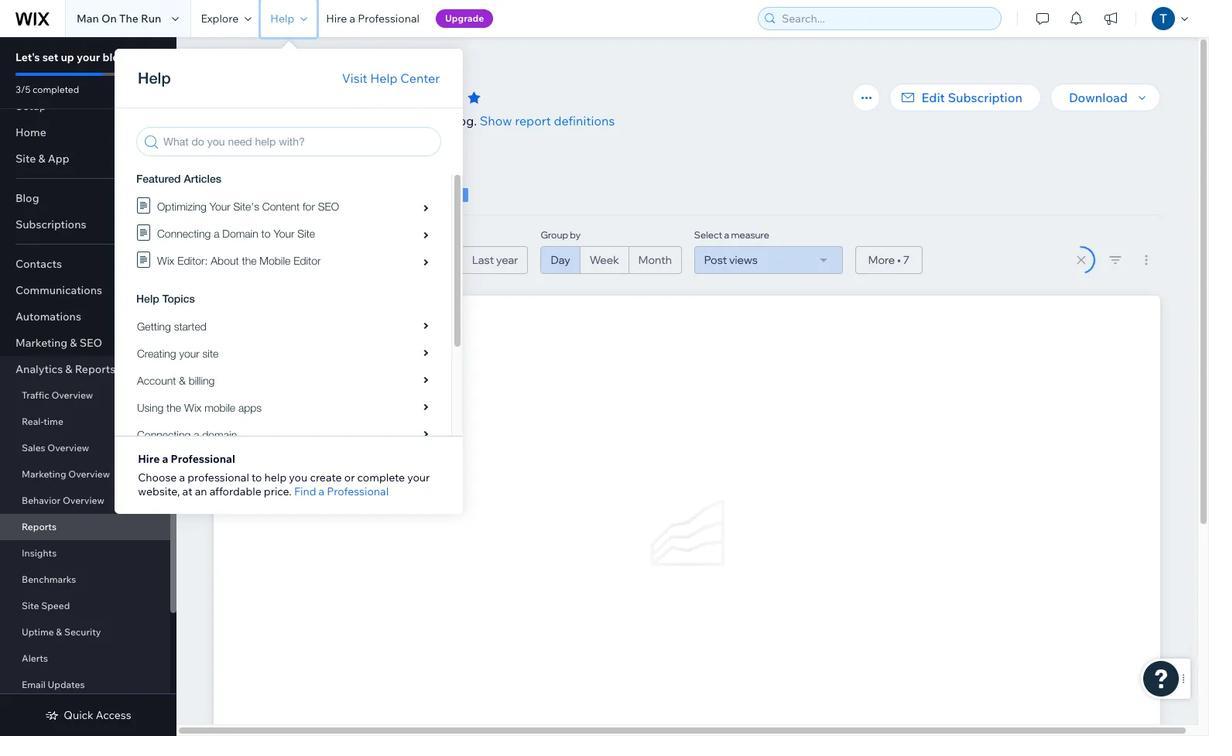 Task type: locate. For each thing, give the bounding box(es) containing it.
website,
[[138, 485, 180, 499]]

at
[[182, 485, 192, 499]]

overview inside the marketing overview 'link'
[[68, 468, 110, 480]]

home
[[15, 125, 46, 139]]

0 vertical spatial activity
[[312, 60, 352, 74]]

over down hire a professional link
[[354, 60, 377, 74]]

-
[[315, 139, 318, 153]]

run
[[141, 12, 161, 26]]

2 vertical spatial your
[[407, 471, 430, 485]]

time right visit
[[379, 60, 405, 74]]

activity inside blog activity over time "button"
[[312, 60, 352, 74]]

line chart button
[[214, 177, 308, 214]]

show report definitions button
[[480, 112, 615, 130]]

visit help center link
[[342, 69, 440, 88]]

new up choose
[[129, 417, 149, 427]]

period:
[[241, 139, 277, 153]]

help
[[271, 12, 294, 26], [370, 70, 398, 86]]

reports down seo
[[75, 362, 116, 376]]

to right behavior
[[405, 113, 417, 129]]

site left speed
[[22, 600, 39, 612]]

site
[[15, 152, 36, 166], [22, 600, 39, 612]]

1 vertical spatial new
[[129, 417, 149, 427]]

0 vertical spatial hire
[[326, 12, 347, 26]]

1 horizontal spatial to
[[405, 113, 417, 129]]

1 vertical spatial explore
[[214, 113, 257, 129]]

1 vertical spatial marketing
[[22, 468, 66, 480]]

choose
[[138, 471, 177, 485]]

marketing & seo button
[[0, 330, 170, 356]]

behavior overview link
[[0, 488, 170, 514]]

professional for hire a professional link
[[358, 12, 420, 26]]

activity up in
[[267, 84, 348, 111]]

communications
[[15, 283, 102, 297]]

site down home
[[15, 152, 36, 166]]

chart
[[270, 188, 298, 202]]

new button
[[377, 177, 478, 214]]

0 vertical spatial time
[[379, 60, 405, 74]]

overview down the marketing overview 'link'
[[63, 495, 104, 506]]

man on the run
[[77, 12, 161, 26]]

oct
[[280, 139, 298, 153]]

help inside button
[[271, 12, 294, 26]]

hire a professional
[[326, 12, 420, 26], [138, 452, 235, 466]]

complete
[[357, 471, 405, 485]]

marketing up behavior
[[22, 468, 66, 480]]

blog activity over time inside "button"
[[286, 60, 405, 74]]

find
[[294, 485, 316, 499]]

reports up the insights at the left
[[22, 521, 57, 533]]

0 horizontal spatial blog
[[15, 191, 39, 205]]

automations link
[[0, 304, 170, 330]]

1 vertical spatial hire a professional
[[138, 452, 235, 466]]

time left period:
[[214, 139, 239, 153]]

marketing inside 'popup button'
[[15, 336, 68, 350]]

hire up choose
[[138, 452, 160, 466]]

blog activity over time button
[[279, 56, 413, 79]]

activity up visitor
[[312, 60, 352, 74]]

0 vertical spatial your
[[77, 50, 100, 64]]

quick
[[64, 709, 93, 722]]

0 vertical spatial over
[[354, 60, 377, 74]]

overview down analytics & reports
[[51, 389, 93, 401]]

benchmarks link
[[0, 567, 170, 593]]

show
[[480, 113, 512, 129]]

blog down help button
[[286, 60, 310, 74]]

behavior
[[22, 495, 61, 506]]

0 vertical spatial to
[[405, 113, 417, 129]]

0 vertical spatial professional
[[358, 12, 420, 26]]

on
[[101, 12, 117, 26]]

marketing up analytics
[[15, 336, 68, 350]]

visit help center
[[342, 70, 440, 86]]

insights
[[22, 547, 57, 559]]

real-time
[[22, 416, 63, 427]]

2 horizontal spatial blog
[[286, 60, 310, 74]]

& inside 'popup button'
[[70, 336, 77, 350]]

& for uptime
[[56, 626, 62, 638]]

help button
[[261, 0, 317, 37]]

1 horizontal spatial help
[[370, 70, 398, 86]]

sidebar element
[[0, 37, 177, 736]]

0 horizontal spatial reports
[[22, 521, 57, 533]]

site inside popup button
[[15, 152, 36, 166]]

the
[[119, 12, 138, 26]]

&
[[38, 152, 45, 166], [70, 336, 77, 350], [65, 362, 72, 376], [56, 626, 62, 638]]

hire right help button
[[326, 12, 347, 26]]

find a professional
[[294, 485, 389, 499]]

new
[[446, 191, 463, 199], [129, 417, 149, 427]]

your
[[77, 50, 100, 64], [419, 113, 445, 129], [407, 471, 430, 485]]

reports inside the analytics & reports popup button
[[75, 362, 116, 376]]

explore up period:
[[214, 113, 257, 129]]

0 vertical spatial new
[[446, 191, 463, 199]]

your right up
[[77, 50, 100, 64]]

1 vertical spatial professional
[[171, 452, 235, 466]]

1 vertical spatial blog activity over time
[[214, 84, 455, 111]]

a left an
[[179, 471, 185, 485]]

0 vertical spatial marketing
[[15, 336, 68, 350]]

1 horizontal spatial hire a professional
[[326, 12, 420, 26]]

time period: oct 22 - today
[[214, 139, 351, 153]]

to inside choose a professional to help you create or complete your website, at an affordable price.
[[252, 471, 262, 485]]

behavior
[[351, 113, 402, 129]]

time
[[379, 60, 405, 74], [404, 84, 455, 111], [214, 139, 239, 153]]

explore
[[201, 12, 239, 26], [214, 113, 257, 129]]

up
[[61, 50, 74, 64]]

& for site
[[38, 152, 45, 166]]

1 horizontal spatial reports
[[75, 362, 116, 376]]

blog inside dropdown button
[[15, 191, 39, 205]]

quick access button
[[45, 709, 131, 722]]

marketing inside 'link'
[[22, 468, 66, 480]]

automations
[[15, 310, 81, 324]]

0 vertical spatial blog
[[286, 60, 310, 74]]

hire a professional up blog activity over time "button"
[[326, 12, 420, 26]]

0 vertical spatial help
[[271, 12, 294, 26]]

seo
[[80, 336, 102, 350]]

analytics & reports button
[[0, 356, 170, 383]]

site & app button
[[0, 146, 170, 172]]

& down marketing & seo
[[65, 362, 72, 376]]

new down blog.
[[446, 191, 463, 199]]

analytics & reports
[[15, 362, 116, 376]]

0 horizontal spatial new
[[129, 417, 149, 427]]

explore right run
[[201, 12, 239, 26]]

subscriptions link
[[0, 211, 170, 238]]

reports
[[75, 362, 116, 376], [22, 521, 57, 533]]

0 vertical spatial explore
[[201, 12, 239, 26]]

activity
[[312, 60, 352, 74], [267, 84, 348, 111]]

edit subscription button
[[889, 84, 1041, 112]]

& right uptime
[[56, 626, 62, 638]]

subscription
[[948, 90, 1023, 105]]

0 vertical spatial blog activity over time
[[286, 60, 405, 74]]

1 vertical spatial to
[[252, 471, 262, 485]]

blog up trends
[[214, 84, 262, 111]]

a
[[350, 12, 355, 26], [162, 452, 168, 466], [179, 471, 185, 485], [319, 485, 325, 499]]

report
[[515, 113, 551, 129]]

contacts button
[[0, 251, 170, 277]]

blog inside "button"
[[286, 60, 310, 74]]

a up blog activity over time "button"
[[350, 12, 355, 26]]

0 horizontal spatial hire
[[138, 452, 160, 466]]

to left help
[[252, 471, 262, 485]]

1 horizontal spatial new
[[446, 191, 463, 199]]

hire a professional link
[[317, 0, 429, 37]]

2 vertical spatial professional
[[327, 485, 389, 499]]

line chart tab list
[[214, 177, 700, 214]]

3/5 completed
[[15, 84, 79, 95]]

1 horizontal spatial hire
[[326, 12, 347, 26]]

blog up subscriptions
[[15, 191, 39, 205]]

communications button
[[0, 277, 170, 304]]

over
[[354, 60, 377, 74], [353, 84, 399, 111]]

0 horizontal spatial help
[[271, 12, 294, 26]]

time up explore trends in visitor behavior to your blog. show report definitions
[[404, 84, 455, 111]]

overview down sales overview link
[[68, 468, 110, 480]]

explore for explore
[[201, 12, 239, 26]]

professional
[[358, 12, 420, 26], [171, 452, 235, 466], [327, 485, 389, 499]]

& left seo
[[70, 336, 77, 350]]

today
[[321, 139, 351, 153]]

site speed link
[[0, 593, 170, 619]]

over up behavior
[[353, 84, 399, 111]]

access
[[96, 709, 131, 722]]

your right complete
[[407, 471, 430, 485]]

1 vertical spatial help
[[370, 70, 398, 86]]

overview up the marketing overview
[[47, 442, 89, 454]]

2 vertical spatial blog
[[15, 191, 39, 205]]

overview inside sales overview link
[[47, 442, 89, 454]]

22
[[301, 139, 312, 153]]

1 vertical spatial hire
[[138, 452, 160, 466]]

overview
[[51, 389, 93, 401], [47, 442, 89, 454], [68, 468, 110, 480], [63, 495, 104, 506]]

1 vertical spatial site
[[22, 600, 39, 612]]

hire a professional up at
[[138, 452, 235, 466]]

your left blog.
[[419, 113, 445, 129]]

overview inside behavior overview link
[[63, 495, 104, 506]]

man
[[77, 12, 99, 26]]

alerts link
[[0, 646, 170, 672]]

upgrade
[[445, 12, 484, 24]]

overview for behavior overview
[[63, 495, 104, 506]]

& left app
[[38, 152, 45, 166]]

overview inside traffic overview link
[[51, 389, 93, 401]]

your inside sidebar element
[[77, 50, 100, 64]]

site for site speed
[[22, 600, 39, 612]]

0 horizontal spatial to
[[252, 471, 262, 485]]

0 vertical spatial site
[[15, 152, 36, 166]]

1 vertical spatial blog
[[214, 84, 262, 111]]

0 vertical spatial reports
[[75, 362, 116, 376]]

new inside sidebar element
[[129, 417, 149, 427]]

1 vertical spatial reports
[[22, 521, 57, 533]]

overview for sales overview
[[47, 442, 89, 454]]

sales
[[22, 442, 45, 454]]



Task type: vqa. For each thing, say whether or not it's contained in the screenshot.
BOOST
no



Task type: describe. For each thing, give the bounding box(es) containing it.
marketing & seo
[[15, 336, 102, 350]]

sales overview
[[22, 442, 89, 454]]

email updates
[[22, 679, 85, 691]]

blog
[[103, 50, 126, 64]]

let's set up your blog
[[15, 50, 126, 64]]

1 vertical spatial time
[[404, 84, 455, 111]]

explore trends in visitor behavior to your blog. show report definitions
[[214, 113, 615, 129]]

1 vertical spatial your
[[419, 113, 445, 129]]

time inside "button"
[[379, 60, 405, 74]]

upgrade button
[[436, 9, 493, 28]]

traffic overview link
[[0, 383, 170, 409]]

1 vertical spatial over
[[353, 84, 399, 111]]

center
[[400, 70, 440, 86]]

& for analytics
[[65, 362, 72, 376]]

line chart
[[246, 188, 298, 202]]

time
[[44, 416, 63, 427]]

traffic overview
[[22, 389, 93, 401]]

& for marketing
[[70, 336, 77, 350]]

help
[[265, 471, 287, 485]]

marketing for marketing & seo
[[15, 336, 68, 350]]

explore for explore trends in visitor behavior to your blog. show report definitions
[[214, 113, 257, 129]]

trends
[[260, 113, 297, 129]]

price.
[[264, 485, 292, 499]]

your inside choose a professional to help you create or complete your website, at an affordable price.
[[407, 471, 430, 485]]

professional
[[188, 471, 249, 485]]

over inside "button"
[[354, 60, 377, 74]]

or
[[344, 471, 355, 485]]

reports inside 'reports' 'link'
[[22, 521, 57, 533]]

blog.
[[448, 113, 477, 129]]

home link
[[0, 119, 170, 146]]

benchmarks
[[22, 574, 76, 585]]

setup link
[[0, 93, 170, 119]]

marketing overview
[[22, 468, 110, 480]]

0 vertical spatial hire a professional
[[326, 12, 420, 26]]

analytics
[[15, 362, 63, 376]]

email
[[22, 679, 46, 691]]

2 vertical spatial time
[[214, 139, 239, 153]]

blog button
[[0, 185, 170, 211]]

1 vertical spatial activity
[[267, 84, 348, 111]]

site speed
[[22, 600, 70, 612]]

3/5
[[15, 84, 31, 95]]

subscriptions
[[15, 218, 86, 232]]

uptime & security link
[[0, 619, 170, 646]]

app
[[48, 152, 69, 166]]

visitor
[[313, 113, 349, 129]]

site for site & app
[[15, 152, 36, 166]]

a up choose
[[162, 452, 168, 466]]

you
[[289, 471, 308, 485]]

sales overview link
[[0, 435, 170, 462]]

overview for marketing overview
[[68, 468, 110, 480]]

quick access
[[64, 709, 131, 722]]

traffic
[[22, 389, 49, 401]]

overview for traffic overview
[[51, 389, 93, 401]]

behavior overview
[[22, 495, 104, 506]]

completed
[[33, 84, 79, 95]]

line
[[246, 188, 268, 202]]

Search... field
[[777, 8, 997, 29]]

affordable
[[210, 485, 261, 499]]

0 horizontal spatial hire a professional
[[138, 452, 235, 466]]

security
[[64, 626, 101, 638]]

definitions
[[554, 113, 615, 129]]

let's
[[15, 50, 40, 64]]

find a professional link
[[294, 485, 389, 499]]

choose a professional to help you create or complete your website, at an affordable price.
[[138, 471, 430, 499]]

contacts
[[15, 257, 62, 271]]

visit
[[342, 70, 368, 86]]

marketing overview link
[[0, 462, 170, 488]]

reports link
[[0, 514, 170, 540]]

1 horizontal spatial blog
[[214, 84, 262, 111]]

uptime
[[22, 626, 54, 638]]

marketing for marketing overview
[[22, 468, 66, 480]]

download button
[[1051, 84, 1161, 112]]

uptime & security
[[22, 626, 101, 638]]

a inside choose a professional to help you create or complete your website, at an affordable price.
[[179, 471, 185, 485]]

edit
[[922, 90, 945, 105]]

edit subscription
[[922, 90, 1023, 105]]

an
[[195, 485, 207, 499]]

real-
[[22, 416, 44, 427]]

a right find
[[319, 485, 325, 499]]

insights link
[[0, 540, 170, 567]]

setup
[[15, 99, 46, 113]]

updates
[[48, 679, 85, 691]]

new inside button
[[446, 191, 463, 199]]

professional for find a professional link
[[327, 485, 389, 499]]

set
[[42, 50, 58, 64]]



